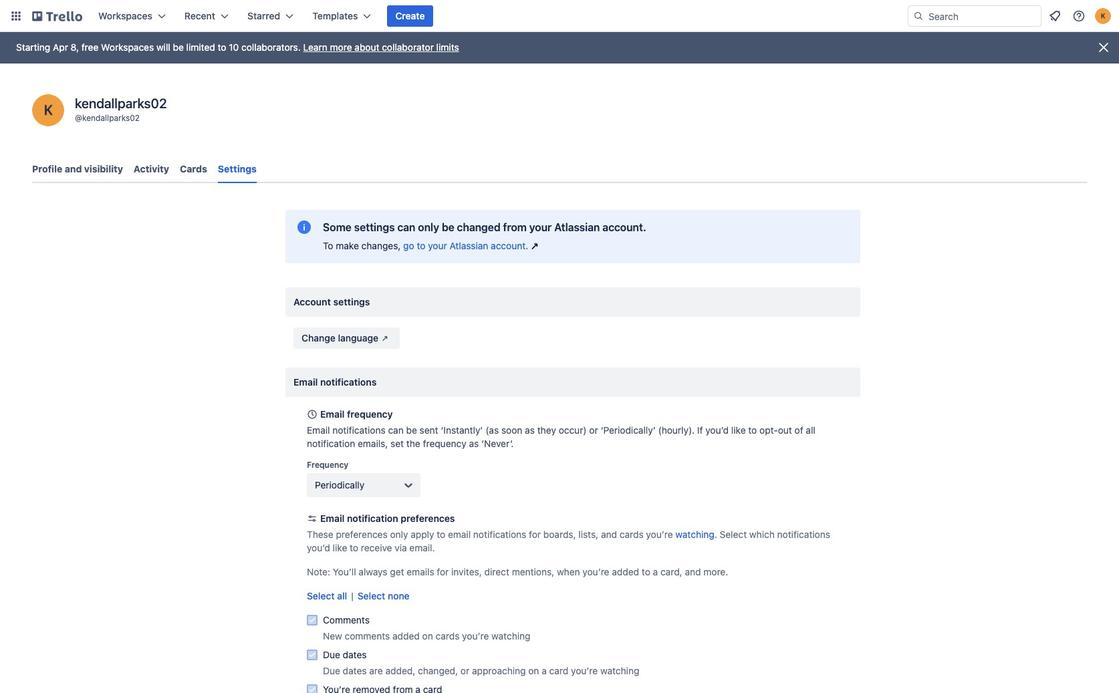 Task type: describe. For each thing, give the bounding box(es) containing it.
1 vertical spatial added
[[392, 630, 420, 642]]

watching link
[[676, 529, 715, 540]]

learn
[[303, 41, 327, 53]]

account settings
[[293, 296, 370, 308]]

free
[[81, 41, 99, 53]]

change
[[302, 332, 335, 344]]

change language
[[302, 332, 378, 344]]

limits
[[436, 41, 459, 53]]

|
[[351, 590, 353, 602]]

comments
[[345, 630, 390, 642]]

notifications up direct
[[473, 529, 526, 540]]

can for notifications
[[388, 425, 404, 436]]

due dates are added, changed, or approaching on a card you're watching
[[323, 665, 639, 677]]

language
[[338, 332, 378, 344]]

select all | select none
[[307, 590, 410, 602]]

email for email notification preferences
[[320, 513, 345, 524]]

to inside email notifications can be sent 'instantly' (as soon as they occur) or 'periodically' (hourly). if you'd like to opt-out of all notification emails, set the frequency as 'never'.
[[748, 425, 757, 436]]

emails
[[407, 566, 434, 578]]

kendallparks02 @ kendallparks02
[[75, 96, 167, 123]]

note: you'll always get emails for invites, direct mentions, when you're added to a card, and more.
[[307, 566, 728, 578]]

mentions,
[[512, 566, 554, 578]]

notifications up email frequency
[[320, 376, 377, 388]]

from
[[503, 221, 527, 233]]

profile
[[32, 163, 62, 174]]

changes,
[[361, 240, 401, 251]]

@
[[75, 113, 82, 123]]

comments
[[323, 614, 370, 626]]

1 horizontal spatial a
[[653, 566, 658, 578]]

like inside ". select which notifications you'd like to receive via email."
[[333, 542, 347, 554]]

some settings can only be changed from your atlassian account.
[[323, 221, 646, 233]]

you'd inside ". select which notifications you'd like to receive via email."
[[307, 542, 330, 554]]

starred button
[[239, 5, 302, 27]]

go to your atlassian account. link
[[403, 239, 542, 253]]

activity link
[[134, 157, 169, 181]]

limited
[[186, 41, 215, 53]]

email.
[[409, 542, 435, 554]]

due for due dates
[[323, 649, 340, 661]]

all inside email notifications can be sent 'instantly' (as soon as they occur) or 'periodically' (hourly). if you'd like to opt-out of all notification emails, set the frequency as 'never'.
[[806, 425, 816, 436]]

go
[[403, 240, 414, 251]]

email notifications
[[293, 376, 377, 388]]

0 vertical spatial as
[[525, 425, 535, 436]]

you'll
[[333, 566, 356, 578]]

cards link
[[180, 157, 207, 181]]

sent
[[420, 425, 438, 436]]

be inside email notifications can be sent 'instantly' (as soon as they occur) or 'periodically' (hourly). if you'd like to opt-out of all notification emails, set the frequency as 'never'.
[[406, 425, 417, 436]]

1 vertical spatial your
[[428, 240, 447, 251]]

1 vertical spatial a
[[542, 665, 547, 677]]

new comments added on cards you're watching
[[323, 630, 531, 642]]

1 horizontal spatial kendallparks02 (kendallparks02) image
[[1095, 8, 1111, 24]]

email notification preferences
[[320, 513, 455, 524]]

open information menu image
[[1072, 9, 1086, 23]]

these preferences only apply to email notifications for boards, lists, and cards you're watching
[[307, 529, 715, 540]]

0 horizontal spatial only
[[390, 529, 408, 540]]

2 horizontal spatial watching
[[676, 529, 715, 540]]

notification inside email notifications can be sent 'instantly' (as soon as they occur) or 'periodically' (hourly). if you'd like to opt-out of all notification emails, set the frequency as 'never'.
[[307, 438, 355, 449]]

email
[[448, 529, 471, 540]]

changed
[[457, 221, 501, 233]]

0 vertical spatial be
[[173, 41, 184, 53]]

of
[[795, 425, 803, 436]]

apr
[[53, 41, 68, 53]]

1 vertical spatial notification
[[347, 513, 398, 524]]

8,
[[71, 41, 79, 53]]

select none button
[[357, 590, 410, 603]]

card,
[[661, 566, 682, 578]]

primary element
[[0, 0, 1119, 32]]

1 vertical spatial be
[[442, 221, 454, 233]]

starting apr 8, free workspaces will be limited to 10 collaborators. learn more about collaborator limits
[[16, 41, 459, 53]]

some
[[323, 221, 352, 233]]

0 horizontal spatial as
[[469, 438, 479, 449]]

more
[[330, 41, 352, 53]]

account
[[293, 296, 331, 308]]

cards
[[180, 163, 207, 174]]

none
[[388, 590, 410, 602]]

0 horizontal spatial or
[[461, 665, 469, 677]]

'never'.
[[481, 438, 514, 449]]

set
[[391, 438, 404, 449]]

you're up due dates are added, changed, or approaching on a card you're watching
[[462, 630, 489, 642]]

collaborator
[[382, 41, 434, 53]]

1 vertical spatial watching
[[491, 630, 531, 642]]

0 vertical spatial account.
[[603, 221, 646, 233]]

switch to… image
[[9, 9, 23, 23]]

0 horizontal spatial and
[[65, 163, 82, 174]]

notifications inside email notifications can be sent 'instantly' (as soon as they occur) or 'periodically' (hourly). if you'd like to opt-out of all notification emails, set the frequency as 'never'.
[[332, 425, 386, 436]]

apply
[[411, 529, 434, 540]]

emails,
[[358, 438, 388, 449]]

to
[[323, 240, 333, 251]]

dates for due dates are added, changed, or approaching on a card you're watching
[[343, 665, 367, 677]]

10
[[229, 41, 239, 53]]

frequency
[[307, 460, 349, 470]]

invites,
[[451, 566, 482, 578]]

the
[[406, 438, 420, 449]]

occur)
[[559, 425, 587, 436]]

1 vertical spatial atlassian
[[450, 240, 488, 251]]

workspaces inside popup button
[[98, 10, 152, 21]]

1 vertical spatial on
[[528, 665, 539, 677]]

dates for due dates
[[343, 649, 367, 661]]

sm image
[[378, 332, 392, 345]]

0 vertical spatial for
[[529, 529, 541, 540]]

get
[[390, 566, 404, 578]]

0 horizontal spatial select
[[307, 590, 335, 602]]

select inside ". select which notifications you'd like to receive via email."
[[720, 529, 747, 540]]

notifications inside ". select which notifications you'd like to receive via email."
[[777, 529, 830, 540]]

'instantly'
[[441, 425, 483, 436]]

to left 10
[[218, 41, 226, 53]]

settings
[[218, 163, 257, 174]]

starred
[[247, 10, 280, 21]]

change language link
[[293, 328, 400, 349]]

profile and visibility
[[32, 163, 123, 174]]

. select which notifications you'd like to receive via email.
[[307, 529, 830, 554]]



Task type: vqa. For each thing, say whether or not it's contained in the screenshot.
BE within the email notifications can be sent 'instantly' (as soon as they occur) or 'periodically' (hourly). if you'd like to opt-out of all notification emails, set the frequency as 'never'.
yes



Task type: locate. For each thing, give the bounding box(es) containing it.
0 horizontal spatial account.
[[491, 240, 528, 251]]

1 horizontal spatial preferences
[[401, 513, 455, 524]]

select right | on the left
[[357, 590, 385, 602]]

kendallparks02
[[75, 96, 167, 111], [82, 113, 140, 123]]

and right profile
[[65, 163, 82, 174]]

you're
[[646, 529, 673, 540], [583, 566, 609, 578], [462, 630, 489, 642], [571, 665, 598, 677]]

1 horizontal spatial or
[[589, 425, 598, 436]]

2 horizontal spatial select
[[720, 529, 747, 540]]

0 vertical spatial or
[[589, 425, 598, 436]]

0 vertical spatial kendallparks02 (kendallparks02) image
[[1095, 8, 1111, 24]]

only up the via
[[390, 529, 408, 540]]

watching
[[676, 529, 715, 540], [491, 630, 531, 642], [600, 665, 639, 677]]

1 vertical spatial due
[[323, 665, 340, 677]]

for right emails
[[437, 566, 449, 578]]

0 vertical spatial frequency
[[347, 408, 393, 420]]

atlassian down changed
[[450, 240, 488, 251]]

frequency down sent
[[423, 438, 466, 449]]

to inside ". select which notifications you'd like to receive via email."
[[350, 542, 358, 554]]

you're right card
[[571, 665, 598, 677]]

due for due dates are added, changed, or approaching on a card you're watching
[[323, 665, 340, 677]]

2 vertical spatial watching
[[600, 665, 639, 677]]

1 horizontal spatial select
[[357, 590, 385, 602]]

can inside email notifications can be sent 'instantly' (as soon as they occur) or 'periodically' (hourly). if you'd like to opt-out of all notification emails, set the frequency as 'never'.
[[388, 425, 404, 436]]

notification up receive on the bottom
[[347, 513, 398, 524]]

like
[[731, 425, 746, 436], [333, 542, 347, 554]]

1 vertical spatial only
[[390, 529, 408, 540]]

1 horizontal spatial watching
[[600, 665, 639, 677]]

watching up more.
[[676, 529, 715, 540]]

1 horizontal spatial for
[[529, 529, 541, 540]]

1 horizontal spatial all
[[806, 425, 816, 436]]

settings up language
[[333, 296, 370, 308]]

when
[[557, 566, 580, 578]]

or inside email notifications can be sent 'instantly' (as soon as they occur) or 'periodically' (hourly). if you'd like to opt-out of all notification emails, set the frequency as 'never'.
[[589, 425, 598, 436]]

like left opt- on the bottom right of page
[[731, 425, 746, 436]]

0 notifications image
[[1047, 8, 1063, 24]]

note:
[[307, 566, 330, 578]]

account.
[[603, 221, 646, 233], [491, 240, 528, 251]]

they
[[537, 425, 556, 436]]

settings link
[[218, 157, 257, 183]]

email down email notifications
[[320, 408, 345, 420]]

kendallparks02 up @
[[75, 96, 167, 111]]

as down "'instantly'"
[[469, 438, 479, 449]]

1 horizontal spatial account.
[[603, 221, 646, 233]]

0 horizontal spatial watching
[[491, 630, 531, 642]]

to left receive on the bottom
[[350, 542, 358, 554]]

email for email notifications
[[293, 376, 318, 388]]

0 vertical spatial can
[[397, 221, 415, 233]]

notifications down email frequency
[[332, 425, 386, 436]]

added,
[[385, 665, 415, 677]]

preferences
[[401, 513, 455, 524], [336, 529, 388, 540]]

email notifications can be sent 'instantly' (as soon as they occur) or 'periodically' (hourly). if you'd like to opt-out of all notification emails, set the frequency as 'never'.
[[307, 425, 816, 449]]

periodically
[[315, 479, 365, 491]]

you're left watching link
[[646, 529, 673, 540]]

0 vertical spatial notification
[[307, 438, 355, 449]]

0 horizontal spatial cards
[[436, 630, 460, 642]]

notifications right which
[[777, 529, 830, 540]]

1 vertical spatial kendallparks02 (kendallparks02) image
[[32, 94, 64, 126]]

1 horizontal spatial and
[[601, 529, 617, 540]]

workspaces
[[98, 10, 152, 21], [101, 41, 154, 53]]

0 horizontal spatial all
[[337, 590, 347, 602]]

settings for account
[[333, 296, 370, 308]]

0 vertical spatial you'd
[[705, 425, 729, 436]]

cards right lists,
[[620, 529, 644, 540]]

or right occur)
[[589, 425, 598, 436]]

a
[[653, 566, 658, 578], [542, 665, 547, 677]]

email up these
[[320, 513, 345, 524]]

0 horizontal spatial be
[[173, 41, 184, 53]]

1 dates from the top
[[343, 649, 367, 661]]

like inside email notifications can be sent 'instantly' (as soon as they occur) or 'periodically' (hourly). if you'd like to opt-out of all notification emails, set the frequency as 'never'.
[[731, 425, 746, 436]]

0 horizontal spatial you'd
[[307, 542, 330, 554]]

1 horizontal spatial you'd
[[705, 425, 729, 436]]

1 horizontal spatial be
[[406, 425, 417, 436]]

these
[[307, 529, 333, 540]]

which
[[749, 529, 775, 540]]

0 vertical spatial settings
[[354, 221, 395, 233]]

kendallparks02 (kendallparks02) image
[[1095, 8, 1111, 24], [32, 94, 64, 126]]

0 vertical spatial added
[[612, 566, 639, 578]]

settings up changes,
[[354, 221, 395, 233]]

soon
[[501, 425, 522, 436]]

workspaces up free
[[98, 10, 152, 21]]

1 vertical spatial kendallparks02
[[82, 113, 140, 123]]

1 vertical spatial dates
[[343, 665, 367, 677]]

select
[[720, 529, 747, 540], [307, 590, 335, 602], [357, 590, 385, 602]]

you'd
[[705, 425, 729, 436], [307, 542, 330, 554]]

atlassian
[[554, 221, 600, 233], [450, 240, 488, 251]]

.
[[715, 529, 717, 540]]

0 horizontal spatial like
[[333, 542, 347, 554]]

search image
[[913, 11, 924, 21]]

due dates
[[323, 649, 367, 661]]

to
[[218, 41, 226, 53], [417, 240, 425, 251], [748, 425, 757, 436], [437, 529, 445, 540], [350, 542, 358, 554], [642, 566, 650, 578]]

added left card, on the bottom of page
[[612, 566, 639, 578]]

Search field
[[924, 6, 1041, 26]]

activity
[[134, 163, 169, 174]]

your right "go"
[[428, 240, 447, 251]]

if
[[697, 425, 703, 436]]

0 vertical spatial only
[[418, 221, 439, 233]]

direct
[[484, 566, 509, 578]]

and
[[65, 163, 82, 174], [601, 529, 617, 540], [685, 566, 701, 578]]

2 dates from the top
[[343, 665, 367, 677]]

on up changed,
[[422, 630, 433, 642]]

email for email notifications can be sent 'instantly' (as soon as they occur) or 'periodically' (hourly). if you'd like to opt-out of all notification emails, set the frequency as 'never'.
[[307, 425, 330, 436]]

and right lists,
[[601, 529, 617, 540]]

a left card, on the bottom of page
[[653, 566, 658, 578]]

'periodically'
[[601, 425, 656, 436]]

1 horizontal spatial only
[[418, 221, 439, 233]]

0 horizontal spatial your
[[428, 240, 447, 251]]

1 horizontal spatial frequency
[[423, 438, 466, 449]]

only up go to your atlassian account.
[[418, 221, 439, 233]]

only
[[418, 221, 439, 233], [390, 529, 408, 540]]

be right will
[[173, 41, 184, 53]]

email up frequency
[[307, 425, 330, 436]]

your right from
[[529, 221, 552, 233]]

kendallparks02 inside kendallparks02 @ kendallparks02
[[82, 113, 140, 123]]

2 vertical spatial and
[[685, 566, 701, 578]]

preferences up receive on the bottom
[[336, 529, 388, 540]]

email for email frequency
[[320, 408, 345, 420]]

0 horizontal spatial for
[[437, 566, 449, 578]]

to make changes,
[[323, 240, 403, 251]]

1 horizontal spatial cards
[[620, 529, 644, 540]]

on left card
[[528, 665, 539, 677]]

to left opt- on the bottom right of page
[[748, 425, 757, 436]]

make
[[336, 240, 359, 251]]

learn more about collaborator limits link
[[303, 41, 459, 53]]

watching right card
[[600, 665, 639, 677]]

1 vertical spatial you'd
[[307, 542, 330, 554]]

select all button
[[307, 590, 347, 603]]

dates down the 'comments'
[[343, 649, 367, 661]]

2 horizontal spatial be
[[442, 221, 454, 233]]

opt-
[[760, 425, 778, 436]]

frequency
[[347, 408, 393, 420], [423, 438, 466, 449]]

0 vertical spatial watching
[[676, 529, 715, 540]]

1 vertical spatial frequency
[[423, 438, 466, 449]]

1 due from the top
[[323, 649, 340, 661]]

profile and visibility link
[[32, 157, 123, 181]]

1 vertical spatial account.
[[491, 240, 528, 251]]

for left boards,
[[529, 529, 541, 540]]

starting
[[16, 41, 50, 53]]

1 horizontal spatial like
[[731, 425, 746, 436]]

added up 'added,'
[[392, 630, 420, 642]]

you're right when
[[583, 566, 609, 578]]

create
[[395, 10, 425, 21]]

1 vertical spatial as
[[469, 438, 479, 449]]

1 vertical spatial preferences
[[336, 529, 388, 540]]

templates
[[312, 10, 358, 21]]

0 vertical spatial your
[[529, 221, 552, 233]]

all left | on the left
[[337, 590, 347, 602]]

frequency inside email notifications can be sent 'instantly' (as soon as they occur) or 'periodically' (hourly). if you'd like to opt-out of all notification emails, set the frequency as 'never'.
[[423, 438, 466, 449]]

0 vertical spatial like
[[731, 425, 746, 436]]

create button
[[387, 5, 433, 27]]

0 vertical spatial on
[[422, 630, 433, 642]]

visibility
[[84, 163, 123, 174]]

1 horizontal spatial added
[[612, 566, 639, 578]]

1 vertical spatial and
[[601, 529, 617, 540]]

select down note:
[[307, 590, 335, 602]]

kendallparks02 (kendallparks02) image left @
[[32, 94, 64, 126]]

to left email on the left of page
[[437, 529, 445, 540]]

select right .
[[720, 529, 747, 540]]

0 horizontal spatial frequency
[[347, 408, 393, 420]]

notification
[[307, 438, 355, 449], [347, 513, 398, 524]]

settings for some
[[354, 221, 395, 233]]

email
[[293, 376, 318, 388], [320, 408, 345, 420], [307, 425, 330, 436], [320, 513, 345, 524]]

or
[[589, 425, 598, 436], [461, 665, 469, 677]]

0 vertical spatial dates
[[343, 649, 367, 661]]

settings
[[354, 221, 395, 233], [333, 296, 370, 308]]

1 horizontal spatial as
[[525, 425, 535, 436]]

to left card, on the bottom of page
[[642, 566, 650, 578]]

about
[[355, 41, 379, 53]]

0 horizontal spatial preferences
[[336, 529, 388, 540]]

you'd right if on the right of the page
[[705, 425, 729, 436]]

1 horizontal spatial your
[[529, 221, 552, 233]]

can for settings
[[397, 221, 415, 233]]

are
[[369, 665, 383, 677]]

changed,
[[418, 665, 458, 677]]

1 vertical spatial settings
[[333, 296, 370, 308]]

be up go to your atlassian account.
[[442, 221, 454, 233]]

kendallparks02 (kendallparks02) image right "open information menu" icon
[[1095, 8, 1111, 24]]

2 horizontal spatial and
[[685, 566, 701, 578]]

dates down the due dates
[[343, 665, 367, 677]]

0 vertical spatial atlassian
[[554, 221, 600, 233]]

all right of
[[806, 425, 816, 436]]

1 vertical spatial like
[[333, 542, 347, 554]]

1 vertical spatial for
[[437, 566, 449, 578]]

0 horizontal spatial on
[[422, 630, 433, 642]]

0 vertical spatial due
[[323, 649, 340, 661]]

to right "go"
[[417, 240, 425, 251]]

can up "go"
[[397, 221, 415, 233]]

back to home image
[[32, 5, 82, 27]]

watching up approaching
[[491, 630, 531, 642]]

due down new
[[323, 649, 340, 661]]

0 vertical spatial a
[[653, 566, 658, 578]]

and right card, on the bottom of page
[[685, 566, 701, 578]]

card
[[549, 665, 568, 677]]

collaborators.
[[241, 41, 301, 53]]

all
[[806, 425, 816, 436], [337, 590, 347, 602]]

via
[[395, 542, 407, 554]]

1 vertical spatial workspaces
[[101, 41, 154, 53]]

templates button
[[304, 5, 379, 27]]

frequency up emails,
[[347, 408, 393, 420]]

due down the due dates
[[323, 665, 340, 677]]

notification up frequency
[[307, 438, 355, 449]]

or right changed,
[[461, 665, 469, 677]]

more.
[[704, 566, 728, 578]]

be up the on the bottom left of the page
[[406, 425, 417, 436]]

0 vertical spatial all
[[806, 425, 816, 436]]

2 due from the top
[[323, 665, 340, 677]]

0 horizontal spatial kendallparks02 (kendallparks02) image
[[32, 94, 64, 126]]

atlassian right from
[[554, 221, 600, 233]]

(hourly).
[[658, 425, 695, 436]]

notifications
[[320, 376, 377, 388], [332, 425, 386, 436], [473, 529, 526, 540], [777, 529, 830, 540]]

0 vertical spatial preferences
[[401, 513, 455, 524]]

email inside email notifications can be sent 'instantly' (as soon as they occur) or 'periodically' (hourly). if you'd like to opt-out of all notification emails, set the frequency as 'never'.
[[307, 425, 330, 436]]

you'd inside email notifications can be sent 'instantly' (as soon as they occur) or 'periodically' (hourly). if you'd like to opt-out of all notification emails, set the frequency as 'never'.
[[705, 425, 729, 436]]

1 vertical spatial cards
[[436, 630, 460, 642]]

0 horizontal spatial added
[[392, 630, 420, 642]]

cards up changed,
[[436, 630, 460, 642]]

0 vertical spatial cards
[[620, 529, 644, 540]]

due
[[323, 649, 340, 661], [323, 665, 340, 677]]

account. inside "go to your atlassian account." link
[[491, 240, 528, 251]]

always
[[359, 566, 387, 578]]

(as
[[486, 425, 499, 436]]

0 horizontal spatial a
[[542, 665, 547, 677]]

a left card
[[542, 665, 547, 677]]

receive
[[361, 542, 392, 554]]

preferences up apply
[[401, 513, 455, 524]]

dates
[[343, 649, 367, 661], [343, 665, 367, 677]]

0 vertical spatial and
[[65, 163, 82, 174]]

as left they
[[525, 425, 535, 436]]

go to your atlassian account.
[[403, 240, 528, 251]]

you'd down these
[[307, 542, 330, 554]]

2 vertical spatial be
[[406, 425, 417, 436]]

added
[[612, 566, 639, 578], [392, 630, 420, 642]]

kendallparks02 up visibility
[[82, 113, 140, 123]]

email down change
[[293, 376, 318, 388]]

1 horizontal spatial atlassian
[[554, 221, 600, 233]]

recent
[[184, 10, 215, 21]]

as
[[525, 425, 535, 436], [469, 438, 479, 449]]

0 horizontal spatial atlassian
[[450, 240, 488, 251]]

can up set
[[388, 425, 404, 436]]

1 vertical spatial can
[[388, 425, 404, 436]]

workspaces button
[[90, 5, 174, 27]]

out
[[778, 425, 792, 436]]

be
[[173, 41, 184, 53], [442, 221, 454, 233], [406, 425, 417, 436]]

like down these
[[333, 542, 347, 554]]

workspaces down workspaces popup button
[[101, 41, 154, 53]]

1 vertical spatial or
[[461, 665, 469, 677]]

lists,
[[579, 529, 598, 540]]

0 vertical spatial kendallparks02
[[75, 96, 167, 111]]

approaching
[[472, 665, 526, 677]]



